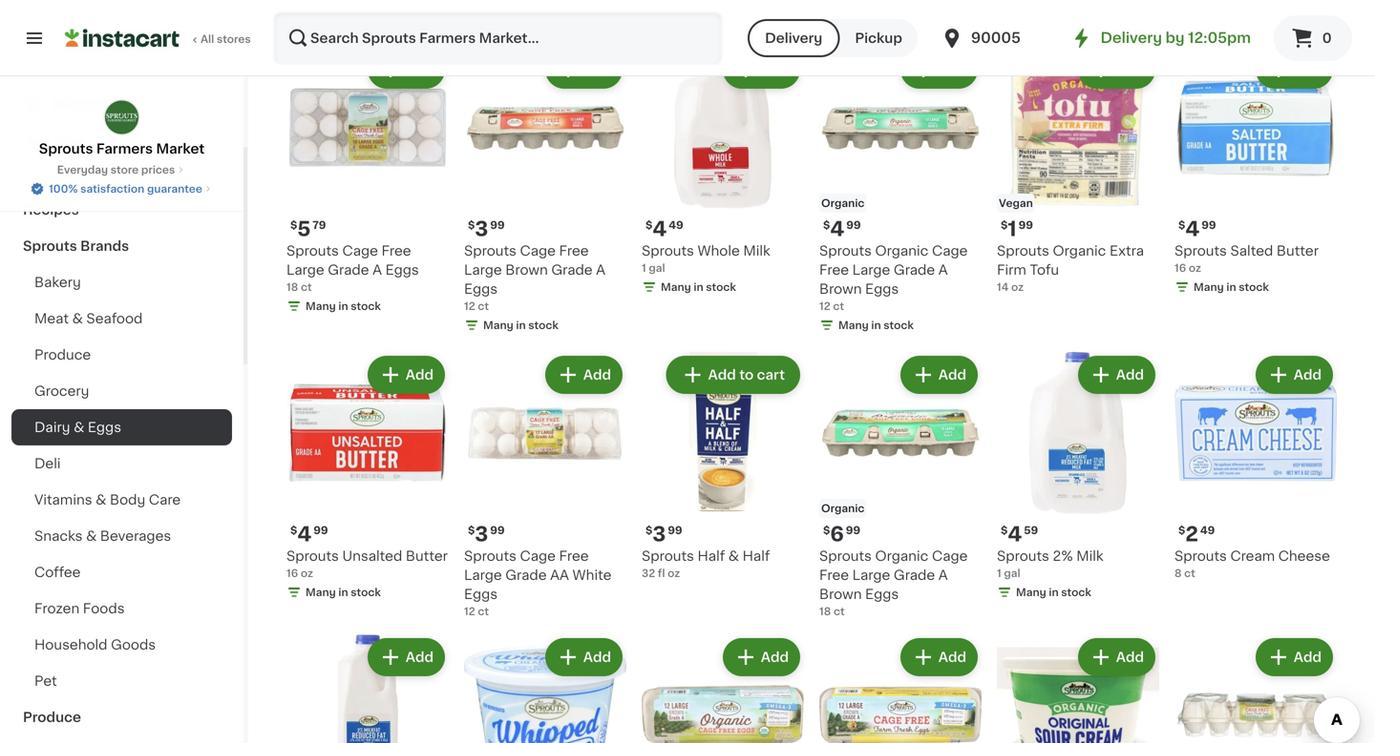 Task type: describe. For each thing, give the bounding box(es) containing it.
$ 4 49
[[646, 219, 683, 239]]

& for dairy
[[74, 421, 84, 435]]

3 for sprouts cage free large grade aa white eggs
[[475, 525, 488, 545]]

sprouts organic extra firm tofu 14 oz
[[997, 244, 1144, 293]]

many in stock for sprouts salted butter
[[1194, 282, 1269, 293]]

many for sprouts 2% milk
[[1016, 588, 1046, 598]]

$ 5 79
[[290, 219, 326, 239]]

$ 4 59
[[1001, 525, 1038, 545]]

grade inside the sprouts cage free large grade a eggs 18 ct
[[328, 264, 369, 277]]

grade for sprouts organic cage free large grade a brown eggs 18 ct
[[894, 569, 935, 583]]

seafood
[[86, 312, 143, 326]]

add inside button
[[708, 369, 736, 382]]

sprouts brands
[[23, 240, 129, 253]]

brown inside sprouts cage free large brown grade a eggs 12 ct
[[505, 264, 548, 277]]

2
[[1185, 525, 1198, 545]]

body
[[110, 494, 145, 507]]

$ 3 99 for sprouts cage free large brown grade a eggs
[[468, 219, 505, 239]]

100%
[[49, 184, 78, 194]]

in for sprouts organic cage free large grade a brown eggs
[[871, 320, 881, 331]]

lists
[[53, 136, 86, 149]]

all
[[201, 34, 214, 44]]

many for sprouts salted butter
[[1194, 282, 1224, 293]]

vitamins
[[34, 494, 92, 507]]

in for sprouts whole milk
[[694, 282, 703, 293]]

care
[[149, 494, 181, 507]]

sprouts cage free large grade aa white eggs 12 ct
[[464, 550, 612, 617]]

in for sprouts 2% milk
[[1049, 588, 1059, 598]]

sprouts for sprouts organic cage free large grade a brown eggs 18 ct
[[819, 550, 872, 563]]

oz inside sprouts organic extra firm tofu 14 oz
[[1011, 282, 1024, 293]]

many in stock for sprouts whole milk
[[661, 282, 736, 293]]

90005 button
[[941, 11, 1055, 65]]

$ inside $ 5 79
[[290, 220, 297, 231]]

sprouts for sprouts organic cage free large grade a brown eggs 12 ct
[[819, 244, 872, 258]]

salted
[[1230, 244, 1273, 258]]

oz inside the sprouts half & half 32 fl oz
[[668, 569, 680, 579]]

again
[[96, 97, 134, 111]]

sprouts for sprouts unsalted butter 16 oz
[[286, 550, 339, 563]]

99 up sprouts cage free large brown grade a eggs 12 ct
[[490, 220, 505, 231]]

sprouts for sprouts cage free large grade a eggs 18 ct
[[286, 244, 339, 258]]

brown for sprouts organic cage free large grade a brown eggs 18 ct
[[819, 588, 862, 602]]

free inside sprouts organic cage free large grade a brown eggs 12 ct
[[819, 264, 849, 277]]

lists link
[[11, 123, 232, 161]]

cage for white
[[520, 550, 556, 563]]

free for white
[[559, 550, 589, 563]]

$ up 32
[[646, 526, 653, 536]]

guarantee
[[147, 184, 202, 194]]

sprouts for sprouts brands
[[23, 240, 77, 253]]

delivery button
[[748, 19, 840, 57]]

service type group
[[748, 19, 918, 57]]

cage inside sprouts organic cage free large grade a brown eggs 12 ct
[[932, 244, 968, 258]]

$ 4 99 for sprouts organic cage free large grade a brown eggs
[[823, 219, 861, 239]]

household goods link
[[11, 627, 232, 664]]

dairy & eggs link
[[11, 410, 232, 446]]

$ 6 99
[[823, 525, 861, 545]]

organic for sprouts organic cage free large grade a brown eggs 12 ct
[[875, 244, 929, 258]]

many in stock for sprouts cage free large grade a eggs
[[306, 301, 381, 312]]

49 for 4
[[669, 220, 683, 231]]

grocery link
[[11, 373, 232, 410]]

extra
[[1110, 244, 1144, 258]]

100% satisfaction guarantee
[[49, 184, 202, 194]]

sprouts cage free large brown grade a eggs 12 ct
[[464, 244, 606, 312]]

large for white
[[464, 569, 502, 583]]

4 for sprouts organic cage free large grade a brown eggs
[[830, 219, 844, 239]]

stock for sprouts organic cage free large grade a brown eggs
[[884, 320, 914, 331]]

99 inside $ 6 99
[[846, 526, 861, 536]]

in for sprouts cage free large grade a eggs
[[338, 301, 348, 312]]

unsalted
[[342, 550, 402, 563]]

18 inside sprouts organic cage free large grade a brown eggs 18 ct
[[819, 607, 831, 617]]

sprouts for sprouts organic extra firm tofu 14 oz
[[997, 244, 1049, 258]]

in for sprouts unsalted butter
[[338, 588, 348, 598]]

recipes link
[[11, 192, 232, 228]]

free for a
[[559, 244, 589, 258]]

sprouts organic cage free large grade a brown eggs 12 ct
[[819, 244, 968, 312]]

household goods
[[34, 639, 156, 652]]

everyday store prices link
[[57, 162, 186, 178]]

& for vitamins
[[96, 494, 106, 507]]

sprouts for sprouts cage free large grade aa white eggs 12 ct
[[464, 550, 517, 563]]

foods
[[83, 603, 125, 616]]

sprouts brands link
[[11, 228, 232, 265]]

all stores
[[201, 34, 251, 44]]

16 for sprouts salted butter
[[1175, 263, 1186, 274]]

$ inside $ 1 99
[[1001, 220, 1008, 231]]

eggs inside sprouts cage free large brown grade a eggs 12 ct
[[464, 283, 498, 296]]

coffee
[[34, 566, 81, 580]]

large inside sprouts organic cage free large grade a brown eggs 12 ct
[[852, 264, 890, 277]]

ct inside sprouts cage free large grade aa white eggs 12 ct
[[478, 607, 489, 617]]

bakery
[[34, 276, 81, 289]]

sprouts for sprouts cage free large brown grade a eggs 12 ct
[[464, 244, 517, 258]]

firm
[[997, 264, 1026, 277]]

deli
[[34, 457, 61, 471]]

fl
[[658, 569, 665, 579]]

32
[[642, 569, 655, 579]]

$ 1 99
[[1001, 219, 1033, 239]]

& for snacks
[[86, 530, 97, 543]]

sprouts for sprouts salted butter 16 oz
[[1175, 244, 1227, 258]]

many for sprouts whole milk
[[661, 282, 691, 293]]

$ inside $ 4 59
[[1001, 526, 1008, 536]]

meat & seafood link
[[11, 301, 232, 337]]

buy it again
[[53, 97, 134, 111]]

oz inside sprouts salted butter 16 oz
[[1189, 263, 1201, 274]]

store
[[111, 165, 139, 175]]

4 for sprouts whole milk
[[653, 219, 667, 239]]

many in stock for sprouts cage free large brown grade a eggs
[[483, 320, 559, 331]]

16 for sprouts unsalted butter
[[286, 569, 298, 579]]

add to cart button
[[668, 358, 798, 393]]

99 up sprouts unsalted butter 16 oz
[[313, 526, 328, 536]]

$ 3 99 for sprouts half & half
[[646, 525, 682, 545]]

sprouts for sprouts cream cheese 8 ct
[[1175, 550, 1227, 563]]

product group containing 6
[[819, 352, 982, 620]]

large for eggs
[[286, 264, 324, 277]]

beverages
[[100, 530, 171, 543]]

pet
[[34, 675, 57, 689]]

1 for sprouts 2% milk
[[997, 569, 1001, 579]]

many for sprouts organic cage free large grade a brown eggs
[[838, 320, 869, 331]]

$ up sprouts organic cage free large grade a brown eggs 12 ct
[[823, 220, 830, 231]]

cage for a
[[520, 244, 556, 258]]

gal for sprouts whole milk
[[649, 263, 665, 274]]

12 inside sprouts organic cage free large grade a brown eggs 12 ct
[[819, 301, 831, 312]]

vitamins & body care link
[[11, 482, 232, 519]]

dairy & eggs
[[34, 421, 121, 435]]

ct inside sprouts cage free large brown grade a eggs 12 ct
[[478, 301, 489, 312]]

99 inside $ 1 99
[[1019, 220, 1033, 231]]

delivery for delivery
[[765, 32, 823, 45]]

12:05pm
[[1188, 31, 1251, 45]]

59
[[1024, 526, 1038, 536]]

12 for white
[[464, 607, 475, 617]]

sprouts cream cheese 8 ct
[[1175, 550, 1330, 579]]

delivery by 12:05pm
[[1101, 31, 1251, 45]]

12 for a
[[464, 301, 475, 312]]

8
[[1175, 569, 1182, 579]]

snacks & beverages link
[[11, 519, 232, 555]]

market
[[156, 142, 205, 156]]

by
[[1166, 31, 1185, 45]]

vegan
[[999, 198, 1033, 209]]

brands
[[80, 240, 129, 253]]

90005
[[971, 31, 1021, 45]]

pet link
[[11, 664, 232, 700]]

$ up sprouts cage free large grade aa white eggs 12 ct
[[468, 526, 475, 536]]

$ 2 49
[[1178, 525, 1215, 545]]

product group containing 5
[[286, 47, 449, 318]]

$ inside $ 6 99
[[823, 526, 830, 536]]

in for sprouts cage free large brown grade a eggs
[[516, 320, 526, 331]]

frozen
[[34, 603, 79, 616]]

free for eggs
[[382, 244, 411, 258]]

99 up sprouts organic cage free large grade a brown eggs 12 ct
[[846, 220, 861, 231]]

organic for sprouts organic cage free large grade a brown eggs 18 ct
[[875, 550, 929, 563]]

all stores link
[[65, 11, 252, 65]]

sprouts whole milk 1 gal
[[642, 244, 770, 274]]

produce for recipes
[[23, 711, 81, 725]]

99 up sprouts cage free large grade aa white eggs 12 ct
[[490, 526, 505, 536]]

instacart logo image
[[65, 27, 180, 50]]

snacks
[[34, 530, 83, 543]]

grocery
[[34, 385, 89, 398]]

$ 4 99 for sprouts salted butter
[[1178, 219, 1216, 239]]

14
[[997, 282, 1009, 293]]

frozen foods
[[34, 603, 125, 616]]

grade for sprouts cage free large brown grade a eggs 12 ct
[[551, 264, 593, 277]]

cart
[[757, 369, 785, 382]]

6
[[830, 525, 844, 545]]



Task type: vqa. For each thing, say whether or not it's contained in the screenshot.


Task type: locate. For each thing, give the bounding box(es) containing it.
sprouts inside sprouts organic extra firm tofu 14 oz
[[997, 244, 1049, 258]]

2 horizontal spatial 1
[[1008, 219, 1017, 239]]

4 up sprouts organic cage free large grade a brown eggs 12 ct
[[830, 219, 844, 239]]

large inside sprouts cage free large brown grade a eggs 12 ct
[[464, 264, 502, 277]]

whole
[[698, 244, 740, 258]]

stock down sprouts unsalted butter 16 oz
[[351, 588, 381, 598]]

0 vertical spatial 49
[[669, 220, 683, 231]]

snacks & beverages
[[34, 530, 171, 543]]

farmers
[[96, 142, 153, 156]]

18 down 5
[[286, 282, 298, 293]]

cage inside sprouts organic cage free large grade a brown eggs 18 ct
[[932, 550, 968, 563]]

eggs inside sprouts organic cage free large grade a brown eggs 18 ct
[[865, 588, 899, 602]]

1 vertical spatial butter
[[406, 550, 448, 563]]

pickup
[[855, 32, 902, 45]]

1 horizontal spatial delivery
[[1101, 31, 1162, 45]]

free inside the sprouts cage free large grade a eggs 18 ct
[[382, 244, 411, 258]]

grade for sprouts organic cage free large grade a brown eggs 12 ct
[[894, 264, 935, 277]]

gal inside sprouts whole milk 1 gal
[[649, 263, 665, 274]]

sprouts inside sprouts cage free large grade aa white eggs 12 ct
[[464, 550, 517, 563]]

buy it again link
[[11, 85, 232, 123]]

$ 4 99 for sprouts unsalted butter
[[290, 525, 328, 545]]

sprouts inside sprouts organic cage free large grade a brown eggs 18 ct
[[819, 550, 872, 563]]

12 inside sprouts cage free large grade aa white eggs 12 ct
[[464, 607, 475, 617]]

many down sprouts whole milk 1 gal
[[661, 282, 691, 293]]

produce link down household goods link
[[11, 700, 232, 736]]

meat
[[34, 312, 69, 326]]

100% satisfaction guarantee button
[[30, 178, 214, 197]]

3 up fl
[[653, 525, 666, 545]]

product group containing 2
[[1175, 352, 1337, 582]]

sprouts inside the sprouts cage free large grade a eggs 18 ct
[[286, 244, 339, 258]]

1 vertical spatial 18
[[819, 607, 831, 617]]

milk for sprouts whole milk
[[743, 244, 770, 258]]

1 horizontal spatial $ 4 99
[[823, 219, 861, 239]]

49 inside $ 2 49
[[1200, 526, 1215, 536]]

sprouts half & half 32 fl oz
[[642, 550, 770, 579]]

stores
[[217, 34, 251, 44]]

many down sprouts organic cage free large grade a brown eggs 12 ct
[[838, 320, 869, 331]]

many inside product 'group'
[[306, 301, 336, 312]]

$ inside the $ 4 49
[[646, 220, 653, 231]]

sprouts unsalted butter 16 oz
[[286, 550, 448, 579]]

2 vertical spatial brown
[[819, 588, 862, 602]]

& inside 'link'
[[74, 421, 84, 435]]

None search field
[[273, 11, 723, 65]]

many in stock for sprouts unsalted butter
[[306, 588, 381, 598]]

1 horizontal spatial butter
[[1277, 244, 1319, 258]]

large inside the sprouts cage free large grade a eggs 18 ct
[[286, 264, 324, 277]]

sprouts for sprouts farmers market
[[39, 142, 93, 156]]

0 horizontal spatial 16
[[286, 569, 298, 579]]

$ 4 99 up sprouts unsalted butter 16 oz
[[290, 525, 328, 545]]

pickup button
[[840, 19, 918, 57]]

3 for sprouts cage free large brown grade a eggs
[[475, 219, 488, 239]]

&
[[72, 312, 83, 326], [74, 421, 84, 435], [96, 494, 106, 507], [86, 530, 97, 543], [728, 550, 739, 563]]

cage inside sprouts cage free large grade aa white eggs 12 ct
[[520, 550, 556, 563]]

49 for 2
[[1200, 526, 1215, 536]]

grade inside sprouts organic cage free large grade a brown eggs 18 ct
[[894, 569, 935, 583]]

16
[[1175, 263, 1186, 274], [286, 569, 298, 579]]

in down sprouts organic cage free large grade a brown eggs 12 ct
[[871, 320, 881, 331]]

organic inside sprouts organic cage free large grade a brown eggs 18 ct
[[875, 550, 929, 563]]

add
[[406, 63, 434, 76], [583, 63, 611, 76], [761, 63, 789, 76], [939, 63, 966, 76], [1116, 63, 1144, 76], [1294, 63, 1322, 76], [406, 369, 434, 382], [583, 369, 611, 382], [708, 369, 736, 382], [939, 369, 966, 382], [1116, 369, 1144, 382], [1294, 369, 1322, 382], [406, 651, 434, 665], [583, 651, 611, 665], [761, 651, 789, 665], [939, 651, 966, 665], [1116, 651, 1144, 665], [1294, 651, 1322, 665]]

free inside sprouts organic cage free large grade a brown eggs 18 ct
[[819, 569, 849, 583]]

many in stock down sprouts cage free large brown grade a eggs 12 ct
[[483, 320, 559, 331]]

1 vertical spatial milk
[[1077, 550, 1104, 563]]

a inside the sprouts cage free large grade a eggs 18 ct
[[373, 264, 382, 277]]

0 horizontal spatial 1
[[642, 263, 646, 274]]

2 produce link from the top
[[11, 700, 232, 736]]

produce up grocery
[[34, 349, 91, 362]]

a
[[373, 264, 382, 277], [596, 264, 606, 277], [939, 264, 948, 277], [939, 569, 948, 583]]

butter right unsalted
[[406, 550, 448, 563]]

$ down vegan
[[1001, 220, 1008, 231]]

in down sprouts salted butter 16 oz
[[1227, 282, 1236, 293]]

cage inside sprouts cage free large brown grade a eggs 12 ct
[[520, 244, 556, 258]]

many in stock down sprouts 2% milk 1 gal
[[1016, 588, 1091, 598]]

12 inside sprouts cage free large brown grade a eggs 12 ct
[[464, 301, 475, 312]]

a for sprouts organic cage free large grade a brown eggs 12 ct
[[939, 264, 948, 277]]

eggs inside sprouts cage free large grade aa white eggs 12 ct
[[464, 588, 498, 602]]

stock down sprouts cage free large brown grade a eggs 12 ct
[[528, 320, 559, 331]]

organic inside sprouts organic extra firm tofu 14 oz
[[1053, 244, 1106, 258]]

milk right 2%
[[1077, 550, 1104, 563]]

it
[[84, 97, 93, 111]]

goods
[[111, 639, 156, 652]]

delivery left pickup button
[[765, 32, 823, 45]]

2%
[[1053, 550, 1073, 563]]

cage inside the sprouts cage free large grade a eggs 18 ct
[[342, 244, 378, 258]]

stock for sprouts unsalted butter
[[351, 588, 381, 598]]

0 vertical spatial butter
[[1277, 244, 1319, 258]]

a inside sprouts organic cage free large grade a brown eggs 12 ct
[[939, 264, 948, 277]]

1 for sprouts whole milk
[[642, 263, 646, 274]]

many in stock inside product 'group'
[[306, 301, 381, 312]]

2 horizontal spatial $ 4 99
[[1178, 219, 1216, 239]]

1 horizontal spatial milk
[[1077, 550, 1104, 563]]

99 right 6 at the bottom right of page
[[846, 526, 861, 536]]

$ up sprouts organic cage free large grade a brown eggs 18 ct
[[823, 526, 830, 536]]

many in stock down sprouts salted butter 16 oz
[[1194, 282, 1269, 293]]

free inside sprouts cage free large grade aa white eggs 12 ct
[[559, 550, 589, 563]]

1 vertical spatial brown
[[819, 283, 862, 296]]

free
[[382, 244, 411, 258], [559, 244, 589, 258], [819, 264, 849, 277], [559, 550, 589, 563], [819, 569, 849, 583]]

sprouts organic cage free large grade a brown eggs 18 ct
[[819, 550, 968, 617]]

many for sprouts cage free large brown grade a eggs
[[483, 320, 513, 331]]

grade inside sprouts organic cage free large grade a brown eggs 12 ct
[[894, 264, 935, 277]]

sprouts inside sprouts unsalted butter 16 oz
[[286, 550, 339, 563]]

sprouts farmers market logo image
[[104, 99, 140, 136]]

organic inside sprouts organic cage free large grade a brown eggs 12 ct
[[875, 244, 929, 258]]

delivery
[[1101, 31, 1162, 45], [765, 32, 823, 45]]

$ up sprouts cage free large brown grade a eggs 12 ct
[[468, 220, 475, 231]]

0
[[1322, 32, 1332, 45]]

sprouts cage free large grade a eggs 18 ct
[[286, 244, 419, 293]]

organic for sprouts organic extra firm tofu 14 oz
[[1053, 244, 1106, 258]]

sprouts inside the sprouts half & half 32 fl oz
[[642, 550, 694, 563]]

many for sprouts cage free large grade a eggs
[[306, 301, 336, 312]]

1 half from the left
[[698, 550, 725, 563]]

cheese
[[1278, 550, 1330, 563]]

gal inside sprouts 2% milk 1 gal
[[1004, 569, 1020, 579]]

1 vertical spatial produce link
[[11, 700, 232, 736]]

cage for eggs
[[342, 244, 378, 258]]

milk inside sprouts whole milk 1 gal
[[743, 244, 770, 258]]

in down sprouts unsalted butter 16 oz
[[338, 588, 348, 598]]

4 up sprouts whole milk 1 gal
[[653, 219, 667, 239]]

0 horizontal spatial 18
[[286, 282, 298, 293]]

$ 3 99 up sprouts cage free large brown grade a eggs 12 ct
[[468, 219, 505, 239]]

$ 4 99 up sprouts organic cage free large grade a brown eggs 12 ct
[[823, 219, 861, 239]]

tofu
[[1030, 264, 1059, 277]]

prices
[[141, 165, 175, 175]]

delivery left by on the right of the page
[[1101, 31, 1162, 45]]

dairy
[[34, 421, 70, 435]]

3 up sprouts cage free large grade aa white eggs 12 ct
[[475, 525, 488, 545]]

sprouts inside sprouts 2% milk 1 gal
[[997, 550, 1049, 563]]

brown for sprouts organic cage free large grade a brown eggs 12 ct
[[819, 283, 862, 296]]

oz
[[1189, 263, 1201, 274], [1011, 282, 1024, 293], [301, 569, 313, 579], [668, 569, 680, 579]]

5
[[297, 219, 311, 239]]

gal down $ 4 59 at right
[[1004, 569, 1020, 579]]

49 inside the $ 4 49
[[669, 220, 683, 231]]

delivery for delivery by 12:05pm
[[1101, 31, 1162, 45]]

1 horizontal spatial half
[[743, 550, 770, 563]]

eggs inside sprouts organic cage free large grade a brown eggs 12 ct
[[865, 283, 899, 296]]

butter for sprouts salted butter
[[1277, 244, 1319, 258]]

many in stock down sprouts unsalted butter 16 oz
[[306, 588, 381, 598]]

large inside sprouts cage free large grade aa white eggs 12 ct
[[464, 569, 502, 583]]

stock down the sprouts cage free large grade a eggs 18 ct in the left of the page
[[351, 301, 381, 312]]

1 horizontal spatial 1
[[997, 569, 1001, 579]]

a inside sprouts organic cage free large grade a brown eggs 18 ct
[[939, 569, 948, 583]]

& inside the sprouts half & half 32 fl oz
[[728, 550, 739, 563]]

milk for sprouts 2% milk
[[1077, 550, 1104, 563]]

ct inside sprouts organic cage free large grade a brown eggs 18 ct
[[834, 607, 845, 617]]

stock for sprouts whole milk
[[706, 282, 736, 293]]

0 horizontal spatial gal
[[649, 263, 665, 274]]

in
[[694, 282, 703, 293], [1227, 282, 1236, 293], [338, 301, 348, 312], [516, 320, 526, 331], [871, 320, 881, 331], [338, 588, 348, 598], [1049, 588, 1059, 598]]

0 horizontal spatial $ 4 99
[[290, 525, 328, 545]]

1 horizontal spatial 16
[[1175, 263, 1186, 274]]

many down sprouts 2% milk 1 gal
[[1016, 588, 1046, 598]]

in down sprouts 2% milk 1 gal
[[1049, 588, 1059, 598]]

$ left '79'
[[290, 220, 297, 231]]

butter for sprouts unsalted butter
[[406, 550, 448, 563]]

1 down $ 4 59 at right
[[997, 569, 1001, 579]]

sprouts for sprouts whole milk 1 gal
[[642, 244, 694, 258]]

1
[[1008, 219, 1017, 239], [642, 263, 646, 274], [997, 569, 1001, 579]]

add to cart
[[708, 369, 785, 382]]

gal down the $ 4 49 on the left
[[649, 263, 665, 274]]

4 for sprouts unsalted butter
[[297, 525, 312, 545]]

grade inside sprouts cage free large brown grade a eggs 12 ct
[[551, 264, 593, 277]]

a for sprouts cage free large brown grade a eggs 12 ct
[[596, 264, 606, 277]]

1 horizontal spatial 49
[[1200, 526, 1215, 536]]

1 produce link from the top
[[11, 337, 232, 373]]

household
[[34, 639, 107, 652]]

1 inside sprouts whole milk 1 gal
[[642, 263, 646, 274]]

produce link for recipes
[[11, 700, 232, 736]]

sprouts for sprouts 2% milk 1 gal
[[997, 550, 1049, 563]]

0 horizontal spatial delivery
[[765, 32, 823, 45]]

free inside sprouts cage free large brown grade a eggs 12 ct
[[559, 244, 589, 258]]

$ inside $ 2 49
[[1178, 526, 1185, 536]]

produce
[[34, 349, 91, 362], [23, 711, 81, 725]]

add button
[[369, 53, 443, 87], [547, 53, 621, 87], [725, 53, 798, 87], [902, 53, 976, 87], [1080, 53, 1154, 87], [1258, 53, 1331, 87], [369, 358, 443, 393], [547, 358, 621, 393], [902, 358, 976, 393], [1080, 358, 1154, 393], [1258, 358, 1331, 393], [369, 641, 443, 675], [547, 641, 621, 675], [725, 641, 798, 675], [902, 641, 976, 675], [1080, 641, 1154, 675], [1258, 641, 1331, 675]]

ct inside sprouts cream cheese 8 ct
[[1184, 569, 1195, 579]]

eggs inside the sprouts cage free large grade a eggs 18 ct
[[385, 264, 419, 277]]

4 for sprouts 2% milk
[[1008, 525, 1022, 545]]

grade inside sprouts cage free large grade aa white eggs 12 ct
[[505, 569, 547, 583]]

$ 3 99 for sprouts cage free large grade aa white eggs
[[468, 525, 505, 545]]

1 horizontal spatial gal
[[1004, 569, 1020, 579]]

produce link for bakery
[[11, 337, 232, 373]]

0 vertical spatial 16
[[1175, 263, 1186, 274]]

0 horizontal spatial half
[[698, 550, 725, 563]]

0 button
[[1274, 15, 1352, 61]]

18 down 6 at the bottom right of page
[[819, 607, 831, 617]]

butter inside sprouts salted butter 16 oz
[[1277, 244, 1319, 258]]

vitamins & body care
[[34, 494, 181, 507]]

12
[[464, 301, 475, 312], [819, 301, 831, 312], [464, 607, 475, 617]]

produce down pet
[[23, 711, 81, 725]]

butter right "salted"
[[1277, 244, 1319, 258]]

many in stock down sprouts organic cage free large grade a brown eggs 12 ct
[[838, 320, 914, 331]]

many down sprouts salted butter 16 oz
[[1194, 282, 1224, 293]]

3 up sprouts cage free large brown grade a eggs 12 ct
[[475, 219, 488, 239]]

0 vertical spatial gal
[[649, 263, 665, 274]]

sprouts inside sprouts cage free large brown grade a eggs 12 ct
[[464, 244, 517, 258]]

1 vertical spatial produce
[[23, 711, 81, 725]]

sprouts salted butter 16 oz
[[1175, 244, 1319, 274]]

frozen foods link
[[11, 591, 232, 627]]

many for sprouts unsalted butter
[[306, 588, 336, 598]]

stock for sprouts 2% milk
[[1061, 588, 1091, 598]]

0 vertical spatial 1
[[1008, 219, 1017, 239]]

0 horizontal spatial milk
[[743, 244, 770, 258]]

0 vertical spatial 18
[[286, 282, 298, 293]]

$ 3 99 up sprouts cage free large grade aa white eggs 12 ct
[[468, 525, 505, 545]]

0 horizontal spatial 49
[[669, 220, 683, 231]]

product group containing 1
[[997, 47, 1159, 295]]

0 vertical spatial brown
[[505, 264, 548, 277]]

product group
[[286, 47, 449, 318], [464, 47, 626, 337], [642, 47, 804, 299], [819, 47, 982, 337], [997, 47, 1159, 295], [1175, 47, 1337, 299], [286, 352, 449, 605], [464, 352, 626, 620], [642, 352, 804, 582], [819, 352, 982, 620], [997, 352, 1159, 605], [1175, 352, 1337, 582], [286, 635, 449, 744], [464, 635, 626, 744], [642, 635, 804, 744], [819, 635, 982, 744], [997, 635, 1159, 744], [1175, 635, 1337, 744]]

eggs inside 'link'
[[88, 421, 121, 435]]

1 down the $ 4 49 on the left
[[642, 263, 646, 274]]

0 vertical spatial produce link
[[11, 337, 232, 373]]

4 up sprouts salted butter 16 oz
[[1185, 219, 1200, 239]]

99 down vegan
[[1019, 220, 1033, 231]]

bakery link
[[11, 265, 232, 301]]

& for meat
[[72, 312, 83, 326]]

many in stock for sprouts 2% milk
[[1016, 588, 1091, 598]]

$ up sprouts salted butter 16 oz
[[1178, 220, 1185, 231]]

$ 4 99 up sprouts salted butter 16 oz
[[1178, 219, 1216, 239]]

large inside sprouts organic cage free large grade a brown eggs 18 ct
[[852, 569, 890, 583]]

milk right "whole"
[[743, 244, 770, 258]]

many down sprouts cage free large brown grade a eggs 12 ct
[[483, 320, 513, 331]]

many down sprouts unsalted butter 16 oz
[[306, 588, 336, 598]]

99 up the sprouts half & half 32 fl oz
[[668, 526, 682, 536]]

butter inside sprouts unsalted butter 16 oz
[[406, 550, 448, 563]]

3
[[475, 219, 488, 239], [475, 525, 488, 545], [653, 525, 666, 545]]

many
[[661, 282, 691, 293], [1194, 282, 1224, 293], [306, 301, 336, 312], [483, 320, 513, 331], [838, 320, 869, 331], [306, 588, 336, 598], [1016, 588, 1046, 598]]

sprouts inside sprouts cream cheese 8 ct
[[1175, 550, 1227, 563]]

1 vertical spatial 16
[[286, 569, 298, 579]]

many in stock for sprouts organic cage free large grade a brown eggs
[[838, 320, 914, 331]]

Search field
[[275, 13, 721, 63]]

ct inside sprouts organic cage free large grade a brown eggs 12 ct
[[833, 301, 844, 312]]

sprouts farmers market link
[[39, 99, 205, 159]]

1 horizontal spatial 18
[[819, 607, 831, 617]]

1 vertical spatial gal
[[1004, 569, 1020, 579]]

1 inside sprouts 2% milk 1 gal
[[997, 569, 1001, 579]]

produce link down seafood
[[11, 337, 232, 373]]

many in stock down the sprouts cage free large grade a eggs 18 ct in the left of the page
[[306, 301, 381, 312]]

stock down sprouts salted butter 16 oz
[[1239, 282, 1269, 293]]

stock
[[706, 282, 736, 293], [1239, 282, 1269, 293], [351, 301, 381, 312], [528, 320, 559, 331], [884, 320, 914, 331], [351, 588, 381, 598], [1061, 588, 1091, 598]]

4 for sprouts salted butter
[[1185, 219, 1200, 239]]

gal
[[649, 263, 665, 274], [1004, 569, 1020, 579]]

3 for sprouts half & half
[[653, 525, 666, 545]]

16 inside sprouts unsalted butter 16 oz
[[286, 569, 298, 579]]

4 left 59
[[1008, 525, 1022, 545]]

stock down sprouts 2% milk 1 gal
[[1061, 588, 1091, 598]]

in inside product 'group'
[[338, 301, 348, 312]]

sprouts inside sprouts organic cage free large grade a brown eggs 12 ct
[[819, 244, 872, 258]]

in down the sprouts cage free large grade a eggs 18 ct in the left of the page
[[338, 301, 348, 312]]

stock down sprouts organic cage free large grade a brown eggs 12 ct
[[884, 320, 914, 331]]

ct inside the sprouts cage free large grade a eggs 18 ct
[[301, 282, 312, 293]]

$ 3 99 up fl
[[646, 525, 682, 545]]

$ up sprouts unsalted butter 16 oz
[[290, 526, 297, 536]]

sprouts farmers market
[[39, 142, 205, 156]]

meat & seafood
[[34, 312, 143, 326]]

99 up sprouts salted butter 16 oz
[[1202, 220, 1216, 231]]

stock inside product 'group'
[[351, 301, 381, 312]]

a for sprouts organic cage free large grade a brown eggs 18 ct
[[939, 569, 948, 583]]

produce for bakery
[[34, 349, 91, 362]]

stock for sprouts salted butter
[[1239, 282, 1269, 293]]

0 horizontal spatial butter
[[406, 550, 448, 563]]

in down sprouts cage free large brown grade a eggs 12 ct
[[516, 320, 526, 331]]

1 vertical spatial 1
[[642, 263, 646, 274]]

gal for sprouts 2% milk
[[1004, 569, 1020, 579]]

in for sprouts salted butter
[[1227, 282, 1236, 293]]

cream
[[1230, 550, 1275, 563]]

a inside sprouts cage free large brown grade a eggs 12 ct
[[596, 264, 606, 277]]

buy
[[53, 97, 81, 111]]

stock for sprouts cage free large brown grade a eggs
[[528, 320, 559, 331]]

to
[[739, 369, 754, 382]]

18 inside the sprouts cage free large grade a eggs 18 ct
[[286, 282, 298, 293]]

many down the sprouts cage free large grade a eggs 18 ct in the left of the page
[[306, 301, 336, 312]]

49 up sprouts whole milk 1 gal
[[669, 220, 683, 231]]

brown inside sprouts organic cage free large grade a brown eggs 12 ct
[[819, 283, 862, 296]]

4 up sprouts unsalted butter 16 oz
[[297, 525, 312, 545]]

$ left 59
[[1001, 526, 1008, 536]]

49 right 2
[[1200, 526, 1215, 536]]

large for a
[[464, 264, 502, 277]]

butter
[[1277, 244, 1319, 258], [406, 550, 448, 563]]

satisfaction
[[80, 184, 144, 194]]

many in stock down sprouts whole milk 1 gal
[[661, 282, 736, 293]]

brown inside sprouts organic cage free large grade a brown eggs 18 ct
[[819, 588, 862, 602]]

1 inside product 'group'
[[1008, 219, 1017, 239]]

white
[[573, 569, 612, 583]]

1 vertical spatial 49
[[1200, 526, 1215, 536]]

cage
[[342, 244, 378, 258], [520, 244, 556, 258], [932, 244, 968, 258], [520, 550, 556, 563], [932, 550, 968, 563]]

79
[[313, 220, 326, 231]]

sprouts inside sprouts whole milk 1 gal
[[642, 244, 694, 258]]

milk
[[743, 244, 770, 258], [1077, 550, 1104, 563]]

organic
[[821, 198, 865, 209], [875, 244, 929, 258], [1053, 244, 1106, 258], [821, 504, 865, 514], [875, 550, 929, 563]]

0 vertical spatial produce
[[34, 349, 91, 362]]

oz inside sprouts unsalted butter 16 oz
[[301, 569, 313, 579]]

2 half from the left
[[743, 550, 770, 563]]

2 vertical spatial 1
[[997, 569, 1001, 579]]

delivery inside button
[[765, 32, 823, 45]]

stock down sprouts whole milk 1 gal
[[706, 282, 736, 293]]

sprouts for sprouts half & half 32 fl oz
[[642, 550, 694, 563]]

$ up sprouts whole milk 1 gal
[[646, 220, 653, 231]]

everyday store prices
[[57, 165, 175, 175]]

0 vertical spatial milk
[[743, 244, 770, 258]]

in down sprouts whole milk 1 gal
[[694, 282, 703, 293]]

recipes
[[23, 203, 79, 217]]

stock for sprouts cage free large grade a eggs
[[351, 301, 381, 312]]

16 inside sprouts salted butter 16 oz
[[1175, 263, 1186, 274]]

$ 4 99
[[823, 219, 861, 239], [1178, 219, 1216, 239], [290, 525, 328, 545]]

sprouts inside sprouts salted butter 16 oz
[[1175, 244, 1227, 258]]

$ up 8
[[1178, 526, 1185, 536]]

milk inside sprouts 2% milk 1 gal
[[1077, 550, 1104, 563]]

1 down vegan
[[1008, 219, 1017, 239]]



